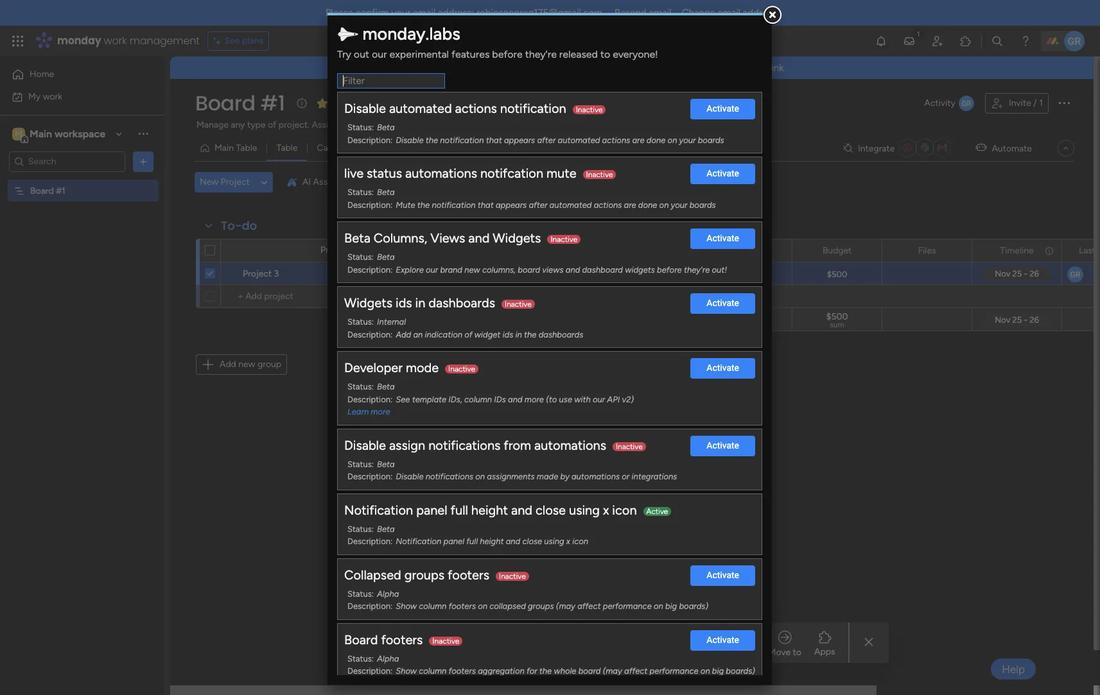 Task type: describe. For each thing, give the bounding box(es) containing it.
my work button
[[8, 86, 138, 107]]

0 vertical spatial panel
[[416, 503, 447, 518]]

got it
[[705, 583, 730, 594]]

help image
[[1019, 35, 1032, 48]]

column inside select multiple items to update column value, edit or move them in one single click.
[[668, 515, 700, 527]]

update
[[634, 515, 665, 527]]

on inside status: beta description: disable notifications on assignments made by automations or integrations
[[475, 472, 485, 482]]

this
[[501, 62, 520, 74]]

inactive inside the widgets ids in dashboards inactive
[[505, 300, 532, 309]]

my work
[[28, 91, 62, 102]]

timeline
[[1000, 245, 1034, 256]]

by
[[560, 472, 570, 482]]

alpha for big
[[377, 654, 399, 664]]

1 for invite / 1
[[1039, 98, 1043, 109]]

#1 inside list box
[[56, 185, 65, 196]]

1 for sort / 1
[[613, 177, 616, 188]]

template
[[412, 395, 446, 404]]

show for big
[[396, 667, 417, 676]]

aggregation
[[478, 667, 525, 676]]

dapulse integrations image
[[843, 144, 853, 153]]

in inside status: internal description: add an indication of widget ids in the dashboards
[[515, 330, 522, 339]]

Owner field
[[464, 244, 497, 258]]

using inside status: beta description: notification panel full height and close using x icon
[[544, 537, 564, 547]]

disable down learn more link
[[344, 438, 386, 453]]

performance inside status: alpha description: show column footers aggregation for the whole board (may affect performance on big boards)
[[650, 667, 699, 676]]

0 vertical spatial actions
[[455, 101, 497, 116]]

greg robinson image
[[1064, 31, 1085, 51]]

time-
[[581, 559, 605, 570]]

0 vertical spatial automations
[[405, 166, 477, 181]]

add inside status: internal description: add an indication of widget ids in the dashboards
[[396, 330, 411, 339]]

select multiple items to update column value, edit or move them in one single click.
[[526, 515, 728, 541]]

internal
[[377, 317, 406, 327]]

activate inside status: alpha description: show column footers on collapsed groups (may affect performance on big boards) activate
[[707, 570, 739, 581]]

anyone
[[604, 62, 637, 74]]

your for manage any type of project. assign owners, set timelines and keep track of where your project stands.
[[527, 119, 544, 130]]

Search features search field
[[337, 73, 445, 89]]

workspace
[[55, 127, 105, 140]]

1 horizontal spatial x
[[603, 503, 609, 518]]

full inside status: beta description: notification panel full height and close using x icon
[[466, 537, 478, 547]]

main for main table
[[215, 143, 234, 153]]

Notes field
[[732, 244, 763, 258]]

panel inside status: beta description: notification panel full height and close using x icon
[[443, 537, 464, 547]]

new project button
[[195, 172, 255, 193]]

0 horizontal spatial of
[[268, 119, 276, 130]]

disable automated actions notification inactive
[[344, 101, 603, 116]]

see inside button
[[225, 35, 240, 46]]

Timeline field
[[997, 244, 1037, 258]]

footers inside status: alpha description: show column footers aggregation for the whole board (may affect performance on big boards)
[[449, 667, 476, 676]]

beta for automated
[[377, 123, 395, 132]]

change email address
[[682, 7, 777, 19]]

collapsed
[[344, 567, 401, 583]]

after for notifcation
[[529, 200, 547, 210]]

and inside button
[[428, 119, 442, 130]]

Board #1 field
[[192, 89, 288, 118]]

0 vertical spatial height
[[471, 503, 508, 518]]

them
[[584, 530, 607, 541]]

search everything image
[[991, 35, 1004, 48]]

sort / 1
[[587, 177, 616, 188]]

collapsed groups footers inactive
[[344, 567, 526, 583]]

inactive inside live status automations notifcation mute inactive
[[586, 170, 613, 179]]

status: for notification panel full height and close using x icon
[[347, 524, 374, 534]]

items for at
[[612, 495, 640, 509]]

0 horizontal spatial groups
[[404, 567, 445, 583]]

before inside status: beta description: explore our brand new columns, board views and dashboard widgets before they're out!
[[657, 265, 682, 275]]

activate for board footers
[[707, 635, 739, 645]]

Files field
[[915, 244, 939, 258]]

work for monday
[[104, 33, 127, 48]]

type
[[247, 119, 266, 130]]

activate for beta columns, views and widgets
[[707, 233, 739, 244]]

table inside the main table button
[[236, 143, 257, 153]]

monday work management
[[57, 33, 200, 48]]

0 vertical spatial our
[[372, 48, 387, 60]]

icon inside status: beta description: notification panel full height and close using x icon
[[572, 537, 588, 547]]

ai logo image
[[287, 177, 297, 188]]

0 vertical spatial close
[[536, 503, 566, 518]]

views
[[430, 231, 465, 246]]

or inside status: beta description: disable notifications on assignments made by automations or integrations
[[622, 472, 630, 482]]

whole
[[554, 667, 576, 676]]

workspace selection element
[[12, 126, 107, 143]]

guaranteed
[[526, 559, 578, 570]]

confirm
[[356, 7, 389, 19]]

the inside status: beta description: mute the notification that appears after automated actions are done on your boards
[[417, 200, 430, 210]]

v2)
[[622, 395, 634, 404]]

manage any type of project. assign owners, set timelines and keep track of where your project stands.
[[197, 119, 607, 130]]

status: inside status: beta description: see template ids, column ids and more (to use with our api v2) learn more
[[347, 382, 374, 392]]

move to
[[769, 647, 802, 658]]

remove from favorites image
[[316, 97, 329, 110]]

status: for disable assign notifications from automations
[[347, 460, 374, 469]]

notification for notifcation
[[432, 200, 476, 210]]

beta for columns,
[[377, 252, 395, 262]]

set
[[374, 119, 387, 130]]

height inside status: beta description: notification panel full height and close using x icon
[[480, 537, 504, 547]]

disable inside the status: beta description: disable the notification that appears after automated actions are done on your boards
[[396, 135, 424, 145]]

track
[[466, 119, 486, 130]]

description: for columns,
[[347, 265, 393, 275]]

0 vertical spatial notifications
[[428, 438, 501, 453]]

email for resend email
[[649, 7, 672, 19]]

status: for disable automated actions notification
[[347, 123, 374, 132]]

any
[[231, 119, 245, 130]]

visible
[[561, 62, 589, 74]]

monday
[[57, 33, 101, 48]]

multiple for update
[[567, 495, 609, 509]]

m
[[15, 128, 22, 139]]

that for notification
[[486, 135, 502, 145]]

after for notification
[[537, 135, 556, 145]]

0 horizontal spatial ids
[[396, 295, 412, 311]]

person button
[[423, 172, 478, 193]]

new
[[200, 177, 219, 188]]

boards for mute
[[690, 200, 716, 210]]

mute
[[396, 200, 415, 210]]

0 vertical spatial dashboards
[[429, 295, 495, 311]]

link
[[769, 62, 784, 74]]

activate button for inactive
[[691, 566, 755, 586]]

or inside select multiple items to update column value, edit or move them in one single click.
[[546, 530, 555, 541]]

made
[[537, 472, 558, 482]]

home button
[[8, 64, 138, 85]]

to inside select multiple items to update column value, edit or move them in one single click.
[[622, 515, 631, 527]]

1 horizontal spatial with
[[693, 62, 713, 74]]

integrations
[[632, 472, 677, 482]]

your for status: beta description: disable the notification that appears after automated actions are done on your boards
[[679, 135, 696, 145]]

disable inside status: beta description: disable notifications on assignments made by automations or integrations
[[396, 472, 424, 482]]

person
[[443, 177, 471, 188]]

activate button for notification
[[691, 99, 755, 120]]

see plans button
[[207, 31, 269, 51]]

status: inside status: alpha description: show column footers on collapsed groups (may affect performance on big boards) activate
[[347, 589, 374, 599]]

our inside status: beta description: see template ids, column ids and more (to use with our api v2) learn more
[[593, 395, 605, 404]]

single
[[639, 530, 665, 541]]

add new group
[[220, 359, 281, 370]]

0 vertical spatial they're
[[525, 48, 557, 60]]

0 vertical spatial automated
[[389, 101, 452, 116]]

beta inside status: beta description: see template ids, column ids and more (to use with our api v2) learn more
[[377, 382, 395, 392]]

board #1 inside list box
[[30, 185, 65, 196]]

1 vertical spatial automations
[[534, 438, 606, 453]]

add view image
[[370, 144, 375, 153]]

board inside status: beta description: explore our brand new columns, board views and dashboard widgets before they're out!
[[518, 265, 540, 275]]

owner
[[467, 245, 494, 256]]

address
[[743, 7, 777, 19]]

notification for notification
[[440, 135, 484, 145]]

project 3
[[243, 268, 279, 279]]

0 horizontal spatial widgets
[[344, 295, 392, 311]]

invite
[[1009, 98, 1031, 109]]

invite members image
[[931, 35, 944, 48]]

status: alpha description: show column footers on collapsed groups (may affect performance on big boards) activate
[[347, 570, 739, 611]]

automations inside status: beta description: disable notifications on assignments made by automations or integrations
[[572, 472, 620, 482]]

last
[[1079, 245, 1096, 256]]

ids,
[[449, 395, 462, 404]]

status: beta description: disable the notification that appears after automated actions are done on your boards
[[347, 123, 724, 145]]

on inside the status: beta description: disable the notification that appears after automated actions are done on your boards
[[668, 135, 677, 145]]

status: beta description: explore our brand new columns, board views and dashboard widgets before they're out!
[[347, 252, 727, 275]]

1 horizontal spatial #1
[[260, 89, 285, 118]]

activate button for notifcation
[[691, 164, 755, 184]]

filter
[[505, 177, 526, 188]]

close inside status: beta description: notification panel full height and close using x icon
[[522, 537, 542, 547]]

timelines
[[389, 119, 425, 130]]

1 horizontal spatial more
[[525, 395, 544, 404]]

activate button for from
[[691, 436, 755, 456]]

our inside status: beta description: explore our brand new columns, board views and dashboard widgets before they're out!
[[426, 265, 438, 275]]

board inside status: alpha description: show column footers aggregation for the whole board (may affect performance on big boards)
[[578, 667, 601, 676]]

due date
[[549, 245, 586, 256]]

widgets
[[625, 265, 655, 275]]

description: for automated
[[347, 135, 393, 145]]

integrate
[[858, 143, 895, 154]]

items for to
[[595, 515, 619, 527]]

plans
[[242, 35, 263, 46]]

0 vertical spatial full
[[451, 503, 468, 518]]

to right visible
[[591, 62, 601, 74]]

status: beta description: disable notifications on assignments made by automations or integrations
[[347, 460, 677, 482]]

done for inactive
[[647, 135, 666, 145]]

project inside button
[[221, 177, 250, 188]]

dashboards inside status: internal description: add an indication of widget ids in the dashboards
[[539, 330, 583, 339]]

8 activate button from the top
[[691, 630, 755, 651]]

0 vertical spatial notification
[[344, 503, 413, 518]]

project for project
[[320, 245, 349, 256]]

see plans
[[225, 35, 263, 46]]

and inside status: beta description: explore our brand new columns, board views and dashboard widgets before they're out!
[[566, 265, 580, 275]]

automated for live status automations notifcation mute
[[549, 200, 592, 210]]

$500 for $500 sum
[[826, 311, 848, 322]]

assignments
[[487, 472, 535, 482]]

inactive inside disable assign notifications from automations inactive
[[616, 442, 643, 451]]

delete
[[684, 647, 711, 658]]

main table button
[[195, 138, 267, 159]]

status: for beta columns, views and widgets
[[347, 252, 374, 262]]

big inside status: alpha description: show column footers on collapsed groups (may affect performance on big boards) activate
[[665, 602, 677, 611]]

ai assistant button
[[282, 172, 355, 193]]

activity
[[924, 98, 956, 109]]

0 horizontal spatial in
[[415, 295, 425, 311]]

arrow down image
[[545, 175, 560, 190]]

description: inside status: beta description: see template ids, column ids and more (to use with our api v2) learn more
[[347, 395, 393, 404]]

are for mute
[[624, 200, 636, 210]]

use
[[559, 395, 572, 404]]

live status automations notifcation mute inactive
[[344, 166, 613, 181]]

0 vertical spatial board #1
[[195, 89, 285, 118]]

inbox image
[[903, 35, 916, 48]]

status: for live status automations notifcation mute
[[347, 188, 374, 197]]

change email address link
[[682, 7, 777, 19]]

1 horizontal spatial widgets
[[493, 231, 541, 246]]

description: for assign
[[347, 472, 393, 482]]

this  board is visible to anyone on the web with a shareable link
[[501, 62, 784, 74]]

management
[[130, 33, 200, 48]]

project
[[547, 119, 576, 130]]

automate
[[992, 143, 1032, 154]]

0 vertical spatial notification
[[500, 101, 566, 116]]

the left web
[[654, 62, 669, 74]]

2 horizontal spatial of
[[489, 119, 497, 130]]

assistant
[[313, 177, 350, 188]]

activate for disable automated actions notification
[[707, 104, 739, 114]]

of inside status: internal description: add an indication of widget ids in the dashboards
[[464, 330, 472, 339]]

To-do field
[[218, 218, 260, 234]]

mute
[[547, 166, 577, 181]]

to right move
[[793, 647, 802, 658]]

with inside status: beta description: see template ids, column ids and more (to use with our api v2) learn more
[[574, 395, 591, 404]]

0 vertical spatial board
[[195, 89, 255, 118]]

robinsongreg175@gmail.com
[[476, 7, 602, 19]]

got
[[705, 583, 721, 594]]

and right views at the top left
[[468, 231, 490, 246]]

collapse board header image
[[1061, 143, 1071, 153]]



Task type: vqa. For each thing, say whether or not it's contained in the screenshot.
Search features search box
yes



Task type: locate. For each thing, give the bounding box(es) containing it.
0 vertical spatial icon
[[612, 503, 637, 518]]

0 horizontal spatial #1
[[56, 185, 65, 196]]

notifications image
[[875, 35, 888, 48]]

activate for live status automations notifcation mute
[[707, 169, 739, 179]]

performance down ;)
[[603, 602, 652, 611]]

notifications inside status: beta description: disable notifications on assignments made by automations or integrations
[[426, 472, 473, 482]]

activate for developer mode
[[707, 363, 739, 373]]

inactive inside beta columns, views and widgets inactive
[[551, 235, 578, 244]]

actions inside status: beta description: mute the notification that appears after automated actions are done on your boards
[[594, 200, 622, 210]]

u
[[1098, 245, 1100, 256]]

disable
[[344, 101, 386, 116], [396, 135, 424, 145], [344, 438, 386, 453], [396, 472, 424, 482]]

show down board footers inactive
[[396, 667, 417, 676]]

description: for status
[[347, 200, 393, 210]]

status: beta description: see template ids, column ids and more (to use with our api v2) learn more
[[347, 382, 634, 417]]

it
[[724, 583, 730, 594]]

autopilot image
[[976, 140, 987, 156]]

/ right sort at right top
[[607, 177, 610, 188]]

show inside status: alpha description: show column footers on collapsed groups (may affect performance on big boards) activate
[[396, 602, 417, 611]]

inactive inside board footers inactive
[[432, 637, 459, 646]]

description: down board footers inactive
[[347, 667, 393, 676]]

1 vertical spatial notification
[[396, 537, 441, 547]]

7 activate button from the top
[[691, 566, 755, 586]]

4 activate button from the top
[[691, 294, 755, 314]]

1 vertical spatial add
[[220, 359, 236, 370]]

email right change
[[718, 7, 740, 19]]

the inside the status: beta description: disable the notification that appears after automated actions are done on your boards
[[426, 135, 438, 145]]

multiple for select
[[557, 515, 592, 527]]

0 horizontal spatial board
[[30, 185, 54, 196]]

1 table from the left
[[236, 143, 257, 153]]

description: for footers
[[347, 667, 393, 676]]

alpha for activate
[[377, 589, 399, 599]]

they're inside status: beta description: explore our brand new columns, board views and dashboard widgets before they're out!
[[684, 265, 710, 275]]

automations up mute
[[405, 166, 477, 181]]

notifications down ids,
[[428, 438, 501, 453]]

1 horizontal spatial boards)
[[726, 667, 755, 676]]

1 horizontal spatial using
[[569, 503, 600, 518]]

move
[[769, 647, 791, 658]]

shareable
[[723, 62, 766, 74]]

beta inside status: beta description: disable notifications on assignments made by automations or integrations
[[377, 460, 395, 469]]

api
[[607, 395, 620, 404]]

/ right invite
[[1034, 98, 1037, 109]]

and
[[428, 119, 442, 130], [468, 231, 490, 246], [566, 265, 580, 275], [508, 395, 523, 404], [511, 503, 532, 518], [506, 537, 520, 547]]

see inside status: beta description: see template ids, column ids and more (to use with our api v2) learn more
[[396, 395, 410, 404]]

after inside the status: beta description: disable the notification that appears after automated actions are done on your boards
[[537, 135, 556, 145]]

1 horizontal spatial board #1
[[195, 89, 285, 118]]

close up edit
[[536, 503, 566, 518]]

performance inside status: alpha description: show column footers on collapsed groups (may affect performance on big boards) activate
[[603, 602, 652, 611]]

2 vertical spatial notification
[[432, 200, 476, 210]]

that down track
[[486, 135, 502, 145]]

7 activate from the top
[[707, 570, 739, 581]]

1 horizontal spatial icon
[[612, 503, 637, 518]]

project for project selected
[[428, 627, 477, 646]]

our
[[372, 48, 387, 60], [426, 265, 438, 275], [593, 395, 605, 404]]

status: beta description: notification panel full height and close using x icon
[[347, 524, 588, 547]]

1 horizontal spatial add
[[396, 330, 411, 339]]

1 vertical spatial x
[[566, 537, 570, 547]]

work for my
[[43, 91, 62, 102]]

4 activate from the top
[[707, 298, 739, 309]]

status: down columns,
[[347, 252, 374, 262]]

1 vertical spatial our
[[426, 265, 438, 275]]

status: inside status: alpha description: show column footers aggregation for the whole board (may affect performance on big boards)
[[347, 654, 374, 664]]

beta for status
[[377, 188, 395, 197]]

x up guaranteed time-saver ;)
[[566, 537, 570, 547]]

main
[[30, 127, 52, 140], [215, 143, 234, 153]]

actions up track
[[455, 101, 497, 116]]

1 inside invite / 1 button
[[1039, 98, 1043, 109]]

icon up guaranteed time-saver ;)
[[572, 537, 588, 547]]

description: inside status: beta description: explore our brand new columns, board views and dashboard widgets before they're out!
[[347, 265, 393, 275]]

email
[[413, 7, 436, 19], [649, 7, 672, 19], [718, 7, 740, 19]]

automations up update multiple items at once! at bottom
[[572, 472, 620, 482]]

automated inside the status: beta description: disable the notification that appears after automated actions are done on your boards
[[558, 135, 600, 145]]

0 horizontal spatial work
[[43, 91, 62, 102]]

explore
[[396, 265, 424, 275]]

that for notifcation
[[478, 200, 494, 210]]

and left edit
[[506, 537, 520, 547]]

beta inside status: beta description: explore our brand new columns, board views and dashboard widgets before they're out!
[[377, 252, 395, 262]]

widgets ids in dashboards inactive
[[344, 295, 532, 311]]

status: down 'learn'
[[347, 460, 374, 469]]

email right resend on the top
[[649, 7, 672, 19]]

1 vertical spatial after
[[529, 200, 547, 210]]

are inside the status: beta description: disable the notification that appears after automated actions are done on your boards
[[632, 135, 645, 145]]

$500 sum
[[826, 311, 848, 329]]

ids up internal
[[396, 295, 412, 311]]

dashboards
[[429, 295, 495, 311], [539, 330, 583, 339]]

1 vertical spatial full
[[466, 537, 478, 547]]

description: down set
[[347, 135, 393, 145]]

your for status: beta description: mute the notification that appears after automated actions are done on your boards
[[671, 200, 688, 210]]

of right type
[[268, 119, 276, 130]]

board left views
[[518, 265, 540, 275]]

6 status: from the top
[[347, 460, 374, 469]]

9 description: from the top
[[347, 667, 393, 676]]

once!
[[656, 495, 685, 509]]

more right 'learn'
[[371, 407, 390, 417]]

select
[[526, 515, 554, 527]]

1 vertical spatial panel
[[443, 537, 464, 547]]

1 vertical spatial more
[[371, 407, 390, 417]]

description: left explore
[[347, 265, 393, 275]]

2 horizontal spatial 1
[[1039, 98, 1043, 109]]

collapsed
[[490, 602, 526, 611]]

0 horizontal spatial before
[[492, 48, 523, 60]]

6 activate from the top
[[707, 441, 739, 451]]

ids inside status: internal description: add an indication of widget ids in the dashboards
[[503, 330, 513, 339]]

to up the one
[[622, 515, 631, 527]]

0 horizontal spatial using
[[544, 537, 564, 547]]

v2 search image
[[368, 175, 377, 190]]

beta for panel
[[377, 524, 395, 534]]

big inside status: alpha description: show column footers aggregation for the whole board (may affect performance on big boards)
[[712, 667, 724, 676]]

appears down "filter" on the top of the page
[[496, 200, 527, 210]]

1 vertical spatial big
[[712, 667, 724, 676]]

board inside board #1 list box
[[30, 185, 54, 196]]

option
[[0, 179, 164, 182]]

selected
[[481, 627, 540, 646]]

1 vertical spatial #1
[[56, 185, 65, 196]]

invite / 1
[[1009, 98, 1043, 109]]

2 activate from the top
[[707, 169, 739, 179]]

1 horizontal spatial 1
[[613, 177, 616, 188]]

6 activate button from the top
[[691, 436, 755, 456]]

the right mute
[[417, 200, 430, 210]]

/ for invite
[[1034, 98, 1037, 109]]

0 horizontal spatial our
[[372, 48, 387, 60]]

1 vertical spatial widgets
[[344, 295, 392, 311]]

1 vertical spatial board
[[518, 265, 540, 275]]

close down the select
[[522, 537, 542, 547]]

1 vertical spatial done
[[638, 200, 657, 210]]

boards inside status: beta description: mute the notification that appears after automated actions are done on your boards
[[690, 200, 716, 210]]

3 description: from the top
[[347, 265, 393, 275]]

0 vertical spatial x
[[603, 503, 609, 518]]

column inside status: alpha description: show column footers aggregation for the whole board (may affect performance on big boards)
[[419, 667, 447, 676]]

1 description: from the top
[[347, 135, 393, 145]]

panel up collapsed groups footers inactive
[[443, 537, 464, 547]]

2 vertical spatial in
[[610, 530, 618, 541]]

boards inside the status: beta description: disable the notification that appears after automated actions are done on your boards
[[698, 135, 724, 145]]

calendar button
[[307, 138, 362, 159]]

0 vertical spatial in
[[415, 295, 425, 311]]

1 vertical spatial alpha
[[377, 654, 399, 664]]

7 description: from the top
[[347, 537, 393, 547]]

in inside select multiple items to update column value, edit or move them in one single click.
[[610, 530, 618, 541]]

boards) inside status: alpha description: show column footers aggregation for the whole board (may affect performance on big boards)
[[726, 667, 755, 676]]

your inside status: beta description: mute the notification that appears after automated actions are done on your boards
[[671, 200, 688, 210]]

notification up the status: beta description: disable the notification that appears after automated actions are done on your boards on the top of the page
[[500, 101, 566, 116]]

everyone!
[[613, 48, 658, 60]]

work inside button
[[43, 91, 62, 102]]

1 vertical spatial using
[[544, 537, 564, 547]]

2 show from the top
[[396, 667, 417, 676]]

email up monday.labs
[[413, 7, 436, 19]]

calendar
[[317, 143, 353, 153]]

status: inside status: beta description: notification panel full height and close using x icon
[[347, 524, 374, 534]]

2 email from the left
[[649, 7, 672, 19]]

at
[[643, 495, 653, 509]]

of right track
[[489, 119, 497, 130]]

panel up status: beta description: notification panel full height and close using x icon
[[416, 503, 447, 518]]

status: down live
[[347, 188, 374, 197]]

they're up is
[[525, 48, 557, 60]]

column down board footers inactive
[[419, 667, 447, 676]]

ai
[[302, 177, 311, 188]]

on inside status: alpha description: show column footers aggregation for the whole board (may affect performance on big boards)
[[701, 667, 710, 676]]

0 vertical spatial that
[[486, 135, 502, 145]]

boards)
[[679, 602, 708, 611], [726, 667, 755, 676]]

activate button for and
[[691, 229, 755, 249]]

multiple up move at the bottom of the page
[[557, 515, 592, 527]]

automations
[[405, 166, 477, 181], [534, 438, 606, 453], [572, 472, 620, 482]]

1 vertical spatial appears
[[496, 200, 527, 210]]

Budget field
[[819, 244, 855, 258]]

activate button for dashboards
[[691, 294, 755, 314]]

actions for notifcation
[[594, 200, 622, 210]]

x inside status: beta description: notification panel full height and close using x icon
[[566, 537, 570, 547]]

2 vertical spatial board
[[578, 667, 601, 676]]

apps image
[[960, 35, 972, 48]]

1 vertical spatial work
[[43, 91, 62, 102]]

0 horizontal spatial big
[[665, 602, 677, 611]]

ids right widget
[[503, 330, 513, 339]]

boards) inside status: alpha description: show column footers on collapsed groups (may affect performance on big boards) activate
[[679, 602, 708, 611]]

for
[[527, 667, 537, 676]]

the right widget
[[524, 330, 537, 339]]

dashboards down nov
[[539, 330, 583, 339]]

and left keep
[[428, 119, 442, 130]]

filter / 2
[[505, 177, 539, 188]]

status: down developer at left bottom
[[347, 382, 374, 392]]

widget
[[474, 330, 501, 339]]

1 vertical spatial notifications
[[426, 472, 473, 482]]

1 vertical spatial notification
[[440, 135, 484, 145]]

0 horizontal spatial table
[[236, 143, 257, 153]]

done inside the status: beta description: disable the notification that appears after automated actions are done on your boards
[[647, 135, 666, 145]]

0 vertical spatial boards
[[698, 135, 724, 145]]

2 table from the left
[[276, 143, 298, 153]]

8 description: from the top
[[347, 602, 393, 611]]

description: inside status: beta description: disable notifications on assignments made by automations or integrations
[[347, 472, 393, 482]]

boards) down convert
[[726, 667, 755, 676]]

0 vertical spatial (may
[[556, 602, 575, 611]]

email for change email address
[[718, 7, 740, 19]]

and down date
[[566, 265, 580, 275]]

close
[[536, 503, 566, 518], [522, 537, 542, 547]]

1 vertical spatial boards
[[690, 200, 716, 210]]

that inside the status: beta description: disable the notification that appears after automated actions are done on your boards
[[486, 135, 502, 145]]

column up 'click.'
[[668, 515, 700, 527]]

full up status: beta description: notification panel full height and close using x icon
[[451, 503, 468, 518]]

0 vertical spatial widgets
[[493, 231, 541, 246]]

1 vertical spatial before
[[657, 265, 682, 275]]

0 horizontal spatial email
[[413, 7, 436, 19]]

done for mute
[[638, 200, 657, 210]]

3 email from the left
[[718, 7, 740, 19]]

/ inside invite / 1 button
[[1034, 98, 1037, 109]]

using up them
[[569, 503, 600, 518]]

project for project 3
[[243, 268, 272, 279]]

ids
[[396, 295, 412, 311], [503, 330, 513, 339]]

help button
[[991, 659, 1036, 680]]

4 status: from the top
[[347, 317, 374, 327]]

v2 expand column image
[[513, 241, 522, 252]]

1 horizontal spatial email
[[649, 7, 672, 19]]

1 show from the top
[[396, 602, 417, 611]]

board left is
[[522, 62, 548, 74]]

to up "anyone"
[[600, 48, 610, 60]]

1 activate from the top
[[707, 104, 739, 114]]

1 horizontal spatial before
[[657, 265, 682, 275]]

add inside button
[[220, 359, 236, 370]]

your inside the status: beta description: disable the notification that appears after automated actions are done on your boards
[[679, 135, 696, 145]]

1 alpha from the top
[[377, 589, 399, 599]]

1 status: from the top
[[347, 123, 374, 132]]

are
[[632, 135, 645, 145], [624, 200, 636, 210]]

keep
[[445, 119, 464, 130]]

Last u field
[[1076, 244, 1100, 258]]

or right edit
[[546, 530, 555, 541]]

2 description: from the top
[[347, 200, 393, 210]]

groups inside status: alpha description: show column footers on collapsed groups (may affect performance on big boards) activate
[[528, 602, 554, 611]]

status: left set
[[347, 123, 374, 132]]

description: inside the status: beta description: disable the notification that appears after automated actions are done on your boards
[[347, 135, 393, 145]]

with right use
[[574, 395, 591, 404]]

5 activate from the top
[[707, 363, 739, 373]]

main right workspace image
[[30, 127, 52, 140]]

activate for widgets ids in dashboards
[[707, 298, 739, 309]]

1 vertical spatial automated
[[558, 135, 600, 145]]

items left 'at'
[[612, 495, 640, 509]]

done inside status: beta description: mute the notification that appears after automated actions are done on your boards
[[638, 200, 657, 210]]

(may inside status: alpha description: show column footers aggregation for the whole board (may affect performance on big boards)
[[603, 667, 622, 676]]

indication
[[425, 330, 462, 339]]

3 activate from the top
[[707, 233, 739, 244]]

and inside status: beta description: see template ids, column ids and more (to use with our api v2) learn more
[[508, 395, 523, 404]]

show board description image
[[294, 97, 309, 110]]

after down 2
[[529, 200, 547, 210]]

0 vertical spatial #1
[[260, 89, 285, 118]]

Due date field
[[546, 244, 589, 258]]

columns,
[[482, 265, 516, 275]]

manage
[[197, 119, 229, 130]]

beta for assign
[[377, 460, 395, 469]]

0 vertical spatial more
[[525, 395, 544, 404]]

out
[[354, 48, 369, 60]]

5 status: from the top
[[347, 382, 374, 392]]

dashboard
[[582, 265, 623, 275]]

0 vertical spatial $500
[[827, 269, 847, 279]]

table down any
[[236, 143, 257, 153]]

appears for notifcation
[[496, 200, 527, 210]]

notification down person in the top of the page
[[432, 200, 476, 210]]

(may down the guaranteed
[[556, 602, 575, 611]]

ai assistant
[[302, 177, 350, 188]]

Search field
[[377, 173, 416, 191]]

performance
[[603, 602, 652, 611], [650, 667, 699, 676]]

please
[[326, 7, 353, 19]]

inactive inside collapsed groups footers inactive
[[499, 572, 526, 581]]

apps
[[815, 647, 836, 658]]

manage any type of project. assign owners, set timelines and keep track of where your project stands. button
[[195, 118, 626, 133]]

Search in workspace field
[[27, 154, 107, 169]]

more
[[525, 395, 544, 404], [371, 407, 390, 417]]

multiple inside select multiple items to update column value, edit or move them in one single click.
[[557, 515, 592, 527]]

#1
[[260, 89, 285, 118], [56, 185, 65, 196]]

0 horizontal spatial new
[[238, 359, 255, 370]]

to-
[[221, 218, 242, 234]]

1 vertical spatial board
[[30, 185, 54, 196]]

appears for notification
[[504, 135, 535, 145]]

description: inside status: beta description: notification panel full height and close using x icon
[[347, 537, 393, 547]]

0 vertical spatial big
[[665, 602, 677, 611]]

and up edit
[[511, 503, 532, 518]]

0 vertical spatial affect
[[577, 602, 601, 611]]

board #1 list box
[[0, 177, 164, 375]]

widgets
[[493, 231, 541, 246], [344, 295, 392, 311]]

2 vertical spatial automations
[[572, 472, 620, 482]]

group
[[257, 359, 281, 370]]

/ for filter
[[528, 177, 532, 188]]

1 vertical spatial actions
[[602, 135, 630, 145]]

1 vertical spatial in
[[515, 330, 522, 339]]

new left group at the bottom left
[[238, 359, 255, 370]]

activate for disable assign notifications from automations
[[707, 441, 739, 451]]

0 horizontal spatial icon
[[572, 537, 588, 547]]

status: inside status: internal description: add an indication of widget ids in the dashboards
[[347, 317, 374, 327]]

items up them
[[595, 515, 619, 527]]

2 horizontal spatial board
[[344, 632, 378, 648]]

see left plans
[[225, 35, 240, 46]]

description: up 'collapsed'
[[347, 537, 393, 547]]

2 horizontal spatial email
[[718, 7, 740, 19]]

beta columns, views and widgets inactive
[[344, 231, 578, 246]]

automated down stands.
[[558, 135, 600, 145]]

they're left out!
[[684, 265, 710, 275]]

1 vertical spatial 1
[[613, 177, 616, 188]]

alpha inside status: alpha description: show column footers on collapsed groups (may affect performance on big boards) activate
[[377, 589, 399, 599]]

after down project
[[537, 135, 556, 145]]

8 status: from the top
[[347, 589, 374, 599]]

0 horizontal spatial x
[[566, 537, 570, 547]]

address:
[[438, 7, 474, 19]]

/ left 2
[[528, 177, 532, 188]]

main down "manage"
[[215, 143, 234, 153]]

2 vertical spatial actions
[[594, 200, 622, 210]]

footers inside status: alpha description: show column footers on collapsed groups (may affect performance on big boards) activate
[[449, 602, 476, 611]]

show for activate
[[396, 602, 417, 611]]

the inside status: internal description: add an indication of widget ids in the dashboards
[[524, 330, 537, 339]]

before up the this
[[492, 48, 523, 60]]

0 vertical spatial alpha
[[377, 589, 399, 599]]

1 horizontal spatial they're
[[684, 265, 710, 275]]

table inside table button
[[276, 143, 298, 153]]

the inside status: alpha description: show column footers aggregation for the whole board (may affect performance on big boards)
[[539, 667, 552, 676]]

column information image
[[1044, 246, 1055, 256]]

status: inside status: beta description: explore our brand new columns, board views and dashboard widgets before they're out!
[[347, 252, 374, 262]]

column inside status: alpha description: show column footers on collapsed groups (may affect performance on big boards) activate
[[419, 602, 447, 611]]

1 horizontal spatial big
[[712, 667, 724, 676]]

0 vertical spatial see
[[225, 35, 240, 46]]

actions for notification
[[602, 135, 630, 145]]

show inside status: alpha description: show column footers aggregation for the whole board (may affect performance on big boards)
[[396, 667, 417, 676]]

0 vertical spatial main
[[30, 127, 52, 140]]

icon
[[612, 503, 637, 518], [572, 537, 588, 547]]

appears down where
[[504, 135, 535, 145]]

description: for ids
[[347, 330, 393, 339]]

1 activate button from the top
[[691, 99, 755, 120]]

and right ids
[[508, 395, 523, 404]]

1 vertical spatial main
[[215, 143, 234, 153]]

main inside button
[[215, 143, 234, 153]]

select product image
[[12, 35, 24, 48]]

in left the one
[[610, 530, 618, 541]]

status: for widgets ids in dashboards
[[347, 317, 374, 327]]

1 horizontal spatial our
[[426, 265, 438, 275]]

in right widget
[[515, 330, 522, 339]]

with left a
[[693, 62, 713, 74]]

inactive inside disable automated actions notification inactive
[[576, 105, 603, 114]]

9 status: from the top
[[347, 654, 374, 664]]

boards
[[698, 135, 724, 145], [690, 200, 716, 210]]

notes
[[735, 245, 760, 256]]

(may right whole
[[603, 667, 622, 676]]

budget
[[822, 245, 852, 256]]

$500 for $500
[[827, 269, 847, 279]]

(may
[[556, 602, 575, 611], [603, 667, 622, 676]]

5 activate button from the top
[[691, 358, 755, 379]]

automated down arrow down image
[[549, 200, 592, 210]]

automations up by
[[534, 438, 606, 453]]

1 vertical spatial with
[[574, 395, 591, 404]]

1 vertical spatial or
[[546, 530, 555, 541]]

try out our experimental features before they're released to everyone!
[[337, 48, 658, 60]]

notification inside status: beta description: notification panel full height and close using x icon
[[396, 537, 441, 547]]

(may inside status: alpha description: show column footers on collapsed groups (may affect performance on big boards) activate
[[556, 602, 575, 611]]

or left integrations
[[622, 472, 630, 482]]

guaranteed time-saver ;)
[[526, 559, 637, 570]]

status: left internal
[[347, 317, 374, 327]]

2 vertical spatial our
[[593, 395, 605, 404]]

angle down image
[[261, 178, 267, 187]]

1 horizontal spatial ids
[[503, 330, 513, 339]]

0 vertical spatial items
[[612, 495, 640, 509]]

that inside status: beta description: mute the notification that appears after automated actions are done on your boards
[[478, 200, 494, 210]]

new inside status: beta description: explore our brand new columns, board views and dashboard widgets before they're out!
[[464, 265, 480, 275]]

actions down stands.
[[602, 135, 630, 145]]

board #1 down search in workspace field
[[30, 185, 65, 196]]

multiple down by
[[567, 495, 609, 509]]

on inside status: beta description: mute the notification that appears after automated actions are done on your boards
[[659, 200, 669, 210]]

1 email from the left
[[413, 7, 436, 19]]

1 vertical spatial performance
[[650, 667, 699, 676]]

$500
[[827, 269, 847, 279], [826, 311, 848, 322]]

board #1
[[195, 89, 285, 118], [30, 185, 65, 196]]

experimental
[[390, 48, 449, 60]]

main for main workspace
[[30, 127, 52, 140]]

0 horizontal spatial main
[[30, 127, 52, 140]]

is
[[551, 62, 558, 74]]

after
[[537, 135, 556, 145], [529, 200, 547, 210]]

/ for sort
[[607, 177, 610, 188]]

automated for disable automated actions notification
[[558, 135, 600, 145]]

3 status: from the top
[[347, 252, 374, 262]]

7 status: from the top
[[347, 524, 374, 534]]

0 vertical spatial multiple
[[567, 495, 609, 509]]

items
[[612, 495, 640, 509], [595, 515, 619, 527]]

change
[[682, 7, 715, 19]]

boards for inactive
[[698, 135, 724, 145]]

0 vertical spatial are
[[632, 135, 645, 145]]

add left group at the bottom left
[[220, 359, 236, 370]]

6 description: from the top
[[347, 472, 393, 482]]

notification inside the status: beta description: disable the notification that appears after automated actions are done on your boards
[[440, 135, 484, 145]]

ids
[[494, 395, 506, 404]]

disable down manage any type of project. assign owners, set timelines and keep track of where your project stands. button
[[396, 135, 424, 145]]

2
[[534, 177, 539, 188]]

0 vertical spatial board
[[522, 62, 548, 74]]

table
[[236, 143, 257, 153], [276, 143, 298, 153]]

actions down sort / 1
[[594, 200, 622, 210]]

work right the my
[[43, 91, 62, 102]]

after inside status: beta description: mute the notification that appears after automated actions are done on your boards
[[529, 200, 547, 210]]

notifications
[[428, 438, 501, 453], [426, 472, 473, 482]]

2 activate button from the top
[[691, 164, 755, 184]]

2 alpha from the top
[[377, 654, 399, 664]]

more left (to
[[525, 395, 544, 404]]

beta inside status: beta description: mute the notification that appears after automated actions are done on your boards
[[377, 188, 395, 197]]

1 image
[[913, 26, 924, 41]]

status:
[[347, 123, 374, 132], [347, 188, 374, 197], [347, 252, 374, 262], [347, 317, 374, 327], [347, 382, 374, 392], [347, 460, 374, 469], [347, 524, 374, 534], [347, 589, 374, 599], [347, 654, 374, 664]]

sort
[[587, 177, 604, 188]]

1 vertical spatial height
[[480, 537, 504, 547]]

description:
[[347, 135, 393, 145], [347, 200, 393, 210], [347, 265, 393, 275], [347, 330, 393, 339], [347, 395, 393, 404], [347, 472, 393, 482], [347, 537, 393, 547], [347, 602, 393, 611], [347, 667, 393, 676]]

resend email link
[[614, 7, 672, 19]]

description: inside status: alpha description: show column footers on collapsed groups (may affect performance on big boards) activate
[[347, 602, 393, 611]]

2 status: from the top
[[347, 188, 374, 197]]

1 horizontal spatial table
[[276, 143, 298, 153]]

8 activate from the top
[[707, 635, 739, 645]]

workspace image
[[12, 127, 25, 141]]

update
[[526, 495, 564, 509]]

status: inside status: beta description: mute the notification that appears after automated actions are done on your boards
[[347, 188, 374, 197]]

affect inside status: alpha description: show column footers aggregation for the whole board (may affect performance on big boards)
[[624, 667, 648, 676]]

activity button
[[919, 93, 980, 114]]

status: inside status: beta description: disable notifications on assignments made by automations or integrations
[[347, 460, 374, 469]]

affect inside status: alpha description: show column footers on collapsed groups (may affect performance on big boards) activate
[[577, 602, 601, 611]]

0 vertical spatial work
[[104, 33, 127, 48]]

1 horizontal spatial or
[[622, 472, 630, 482]]

move
[[557, 530, 582, 541]]

are inside status: beta description: mute the notification that appears after automated actions are done on your boards
[[624, 200, 636, 210]]

0 horizontal spatial 1
[[391, 631, 399, 654]]

height up status: beta description: notification panel full height and close using x icon
[[471, 503, 508, 518]]

description: for panel
[[347, 537, 393, 547]]

notifications down disable assign notifications from automations inactive
[[426, 472, 473, 482]]

disable up owners,
[[344, 101, 386, 116]]

inactive inside developer mode inactive
[[448, 365, 475, 374]]

in up 'an'
[[415, 295, 425, 311]]

active
[[646, 507, 668, 516]]

resend
[[614, 7, 646, 19]]

add new group button
[[196, 355, 287, 375]]

that down live status automations notifcation mute inactive
[[478, 200, 494, 210]]

performance down delete
[[650, 667, 699, 676]]

description: inside status: beta description: mute the notification that appears after automated actions are done on your boards
[[347, 200, 393, 210]]

are for inactive
[[632, 135, 645, 145]]

0 vertical spatial boards)
[[679, 602, 708, 611]]

5 description: from the top
[[347, 395, 393, 404]]

your inside button
[[527, 119, 544, 130]]

4 description: from the top
[[347, 330, 393, 339]]

3 activate button from the top
[[691, 229, 755, 249]]

alpha down 'collapsed'
[[377, 589, 399, 599]]

due
[[549, 245, 565, 256]]

released
[[559, 48, 598, 60]]

column inside status: beta description: see template ids, column ids and more (to use with our api v2) learn more
[[464, 395, 492, 404]]

my
[[28, 91, 41, 102]]

click.
[[668, 530, 690, 541]]

our left brand
[[426, 265, 438, 275]]

0 vertical spatial before
[[492, 48, 523, 60]]

new inside button
[[238, 359, 255, 370]]

0 horizontal spatial they're
[[525, 48, 557, 60]]

board #1 up any
[[195, 89, 285, 118]]

1 horizontal spatial (may
[[603, 667, 622, 676]]

status: for board footers
[[347, 654, 374, 664]]

and inside status: beta description: notification panel full height and close using x icon
[[506, 537, 520, 547]]



